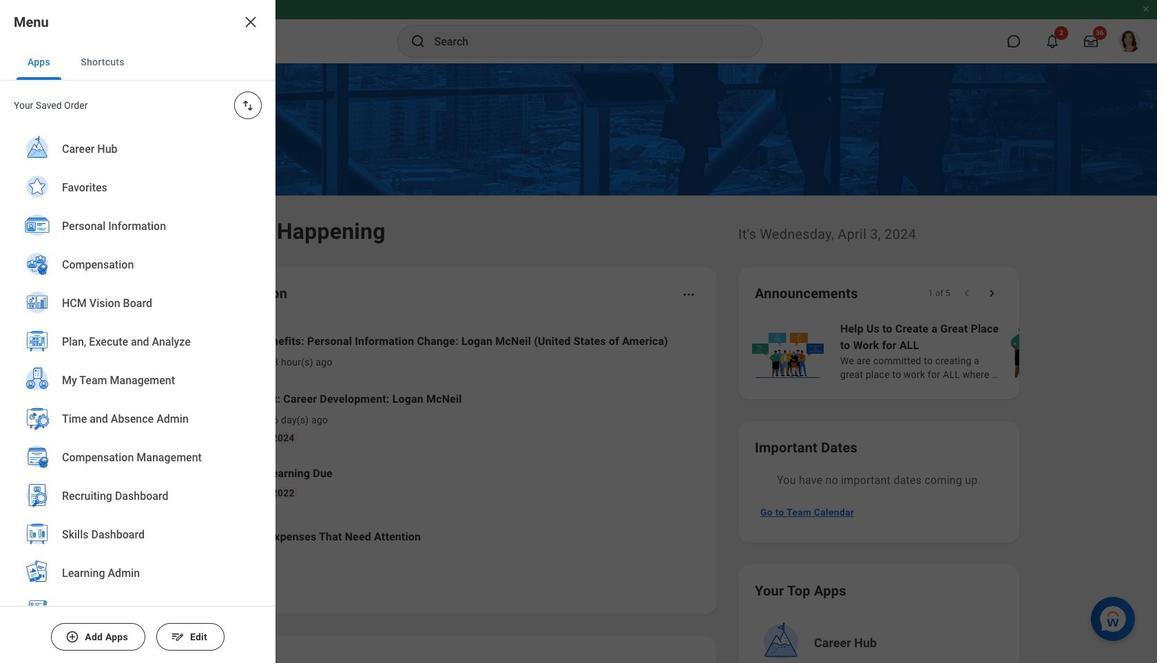 Task type: vqa. For each thing, say whether or not it's contained in the screenshot.
Learning
no



Task type: locate. For each thing, give the bounding box(es) containing it.
search image
[[410, 33, 426, 50]]

chevron left small image
[[961, 287, 975, 301]]

x image
[[243, 14, 259, 30]]

banner
[[0, 0, 1158, 63]]

inbox large image
[[1085, 34, 1099, 48]]

status
[[929, 288, 951, 299]]

global navigation dialog
[[0, 0, 276, 664]]

list
[[0, 130, 276, 664], [750, 320, 1158, 383], [154, 323, 700, 565]]

chevron right small image
[[986, 287, 999, 301]]

plus circle image
[[66, 631, 79, 644]]

main content
[[0, 63, 1158, 664]]

tab list
[[0, 44, 276, 81]]

close environment banner image
[[1143, 5, 1151, 13]]

inbox image
[[174, 407, 195, 428]]

notifications large image
[[1046, 34, 1060, 48]]



Task type: describe. For each thing, give the bounding box(es) containing it.
sort image
[[241, 99, 255, 112]]

inbox image
[[174, 341, 195, 362]]

text edit image
[[171, 631, 185, 644]]

profile logan mcneil element
[[1111, 26, 1150, 57]]



